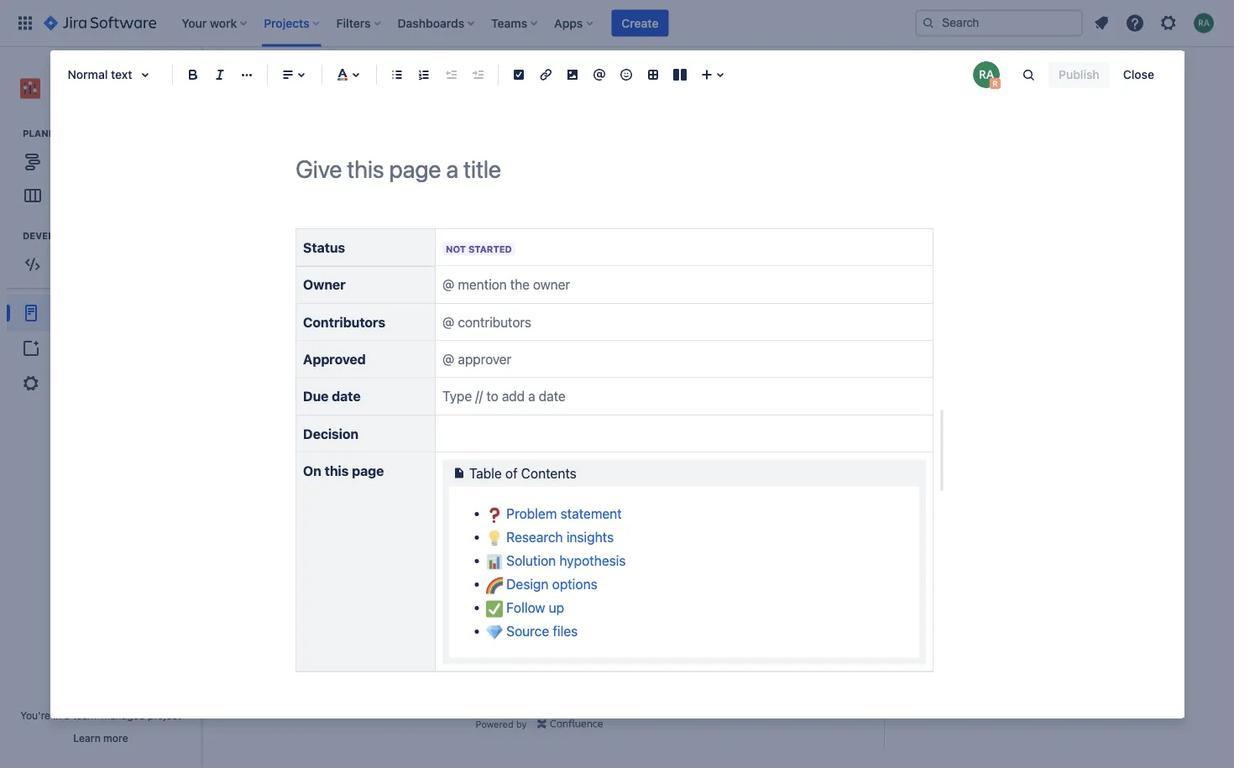 Task type: locate. For each thing, give the bounding box(es) containing it.
0 horizontal spatial what
[[944, 408, 969, 420]]

0 vertical spatial shiba task force
[[300, 50, 392, 64]]

timeline
[[53, 155, 99, 169]]

templates inside create a page popular templates
[[960, 68, 1017, 79]]

create button
[[612, 10, 669, 37]]

create inside create a page popular templates
[[912, 47, 954, 63]]

what went well? what could have gone better? crowdsource improvements with your team.
[[944, 408, 1135, 448]]

templates right more
[[975, 484, 1029, 498]]

task
[[333, 50, 358, 64], [754, 73, 779, 87], [85, 74, 111, 88]]

project pages inside group
[[51, 306, 126, 320]]

what right 'well?'
[[1023, 408, 1048, 420]]

project
[[235, 69, 297, 92], [51, 306, 90, 320], [51, 377, 90, 391]]

0 horizontal spatial project pages
[[51, 306, 126, 320]]

1 horizontal spatial a
[[957, 47, 965, 63]]

add shortcut
[[51, 342, 122, 356]]

create inside button
[[622, 16, 659, 30]]

task inside shiba task force software project
[[85, 74, 111, 88]]

1 vertical spatial shiba task force
[[720, 73, 814, 87]]

project
[[96, 91, 129, 103], [148, 710, 181, 722]]

more image
[[914, 483, 934, 503]]

0 horizontal spatial shiba task force
[[300, 50, 392, 64]]

1 horizontal spatial what
[[1023, 408, 1048, 420]]

more templates
[[944, 484, 1029, 498]]

more
[[944, 484, 972, 498]]

a inside create a page popular templates
[[957, 47, 965, 63]]

what went well? what could have gone better? crowdsource improvements with your team. button
[[899, 379, 1168, 461]]

0 horizontal spatial create
[[622, 16, 659, 30]]

search image
[[922, 16, 936, 30]]

could
[[1051, 408, 1077, 420]]

2 horizontal spatial shiba
[[720, 73, 751, 87]]

pages inside group
[[93, 306, 126, 320]]

project down add
[[51, 377, 90, 391]]

templates down "page"
[[960, 68, 1017, 79]]

code
[[53, 258, 82, 272]]

your
[[944, 436, 965, 448]]

project for project settings link
[[51, 377, 90, 391]]

shiba task force link
[[300, 47, 392, 67], [689, 67, 824, 94]]

meeting notes image
[[914, 245, 934, 265]]

what up better?
[[944, 408, 969, 420]]

by
[[516, 719, 527, 730]]

project right managed
[[148, 710, 181, 722]]

shiba task force
[[300, 50, 392, 64], [720, 73, 814, 87]]

1 vertical spatial a
[[64, 710, 70, 722]]

1 vertical spatial create
[[912, 47, 954, 63]]

improvements
[[1046, 422, 1113, 434]]

0 vertical spatial project
[[96, 91, 129, 103]]

create for create
[[622, 16, 659, 30]]

0 horizontal spatial shiba
[[50, 74, 82, 88]]

you're in a team-managed project
[[20, 710, 181, 722]]

1 vertical spatial project
[[51, 306, 90, 320]]

0 horizontal spatial pages
[[93, 306, 126, 320]]

what
[[944, 408, 969, 420], [1023, 408, 1048, 420]]

create
[[622, 16, 659, 30], [912, 47, 954, 63]]

project pages up add shortcut
[[51, 306, 126, 320]]

crowdsource
[[981, 422, 1043, 434]]

0 horizontal spatial a
[[64, 710, 70, 722]]

a left "page"
[[957, 47, 965, 63]]

project inside project pages link
[[51, 306, 90, 320]]

project down "projects" link
[[235, 69, 297, 92]]

templates
[[960, 68, 1017, 79], [975, 484, 1029, 498]]

planning group
[[8, 127, 201, 218]]

jira software image
[[44, 13, 156, 33], [44, 13, 156, 33]]

force inside shiba task force software project
[[114, 74, 146, 88]]

a right in
[[64, 710, 70, 722]]

project pages down "projects" link
[[235, 69, 355, 92]]

row group
[[235, 145, 851, 180]]

1 vertical spatial project
[[148, 710, 181, 722]]

project right the "software"
[[96, 91, 129, 103]]

planning
[[23, 128, 73, 139]]

primary element
[[10, 0, 916, 47]]

Search field
[[916, 10, 1084, 37]]

1 vertical spatial pages
[[93, 306, 126, 320]]

confluence image
[[537, 718, 604, 731], [537, 718, 604, 731]]

1 what from the left
[[944, 408, 969, 420]]

project inside project settings link
[[51, 377, 90, 391]]

projects
[[235, 50, 280, 64]]

0 horizontal spatial task
[[85, 74, 111, 88]]

shiba
[[300, 50, 330, 64], [720, 73, 751, 87], [50, 74, 82, 88]]

project pages
[[235, 69, 355, 92], [51, 306, 126, 320]]

a
[[957, 47, 965, 63], [64, 710, 70, 722]]

learn more
[[73, 732, 128, 744]]

0 vertical spatial a
[[957, 47, 965, 63]]

1 horizontal spatial project pages
[[235, 69, 355, 92]]

project up add
[[51, 306, 90, 320]]

0 vertical spatial templates
[[960, 68, 1017, 79]]

team.
[[968, 436, 994, 448]]

1 vertical spatial project pages
[[51, 306, 126, 320]]

1 horizontal spatial create
[[912, 47, 954, 63]]

2 vertical spatial project
[[51, 377, 90, 391]]

well?
[[997, 408, 1021, 420]]

create for create a page popular templates
[[912, 47, 954, 63]]

1 vertical spatial templates
[[975, 484, 1029, 498]]

more
[[103, 732, 128, 744]]

powered by
[[476, 719, 527, 730]]

shortcut
[[76, 342, 122, 356]]

0 vertical spatial create
[[622, 16, 659, 30]]

0 horizontal spatial force
[[114, 74, 146, 88]]

group
[[7, 288, 195, 408]]

project settings link
[[7, 366, 195, 403]]

0 horizontal spatial project
[[96, 91, 129, 103]]

1 horizontal spatial pages
[[301, 69, 355, 92]]

with
[[1115, 422, 1135, 434]]

force
[[361, 50, 392, 64], [783, 73, 814, 87], [114, 74, 146, 88]]

pages
[[301, 69, 355, 92], [93, 306, 126, 320]]

page
[[968, 47, 999, 63]]



Task type: describe. For each thing, give the bounding box(es) containing it.
gone
[[1105, 408, 1128, 420]]

0 vertical spatial project pages
[[235, 69, 355, 92]]

1 horizontal spatial shiba task force link
[[689, 67, 824, 94]]

you're
[[20, 710, 50, 722]]

projects link
[[235, 47, 280, 67]]

2 horizontal spatial force
[[783, 73, 814, 87]]

create banner
[[0, 0, 1235, 47]]

in
[[53, 710, 62, 722]]

development group
[[8, 229, 201, 287]]

retrospective image
[[914, 394, 934, 414]]

learn
[[73, 732, 101, 744]]

1 horizontal spatial project
[[148, 710, 181, 722]]

team-
[[73, 710, 101, 722]]

0 vertical spatial project
[[235, 69, 297, 92]]

0 horizontal spatial shiba task force link
[[300, 47, 392, 67]]

shiba inside shiba task force software project
[[50, 74, 82, 88]]

project for project pages link
[[51, 306, 90, 320]]

templates inside button
[[975, 484, 1029, 498]]

1 horizontal spatial shiba
[[300, 50, 330, 64]]

software
[[50, 91, 93, 103]]

code link
[[8, 248, 193, 282]]

went
[[972, 408, 994, 420]]

shiba task force software project
[[50, 74, 146, 103]]

1 horizontal spatial force
[[361, 50, 392, 64]]

more templates button
[[899, 467, 1168, 518]]

popular
[[912, 68, 958, 79]]

better?
[[944, 422, 978, 434]]

1 horizontal spatial shiba task force
[[720, 73, 814, 87]]

group containing project pages
[[7, 288, 195, 408]]

have
[[1080, 408, 1102, 420]]

2 horizontal spatial task
[[754, 73, 779, 87]]

project settings
[[51, 377, 136, 391]]

project inside shiba task force software project
[[96, 91, 129, 103]]

powered
[[476, 719, 514, 730]]

settings
[[93, 377, 136, 391]]

development
[[23, 231, 94, 242]]

2 what from the left
[[1023, 408, 1048, 420]]

product requirements image
[[914, 319, 934, 339]]

1 horizontal spatial task
[[333, 50, 358, 64]]

add
[[51, 342, 73, 356]]

create a page popular templates
[[912, 47, 1017, 79]]

0 vertical spatial pages
[[301, 69, 355, 92]]

add shortcut button
[[7, 332, 195, 366]]

timeline link
[[8, 145, 193, 179]]

learn more button
[[73, 732, 128, 745]]

project pages link
[[7, 295, 195, 332]]

managed
[[101, 710, 145, 722]]



Task type: vqa. For each thing, say whether or not it's contained in the screenshot.
Code Link
yes



